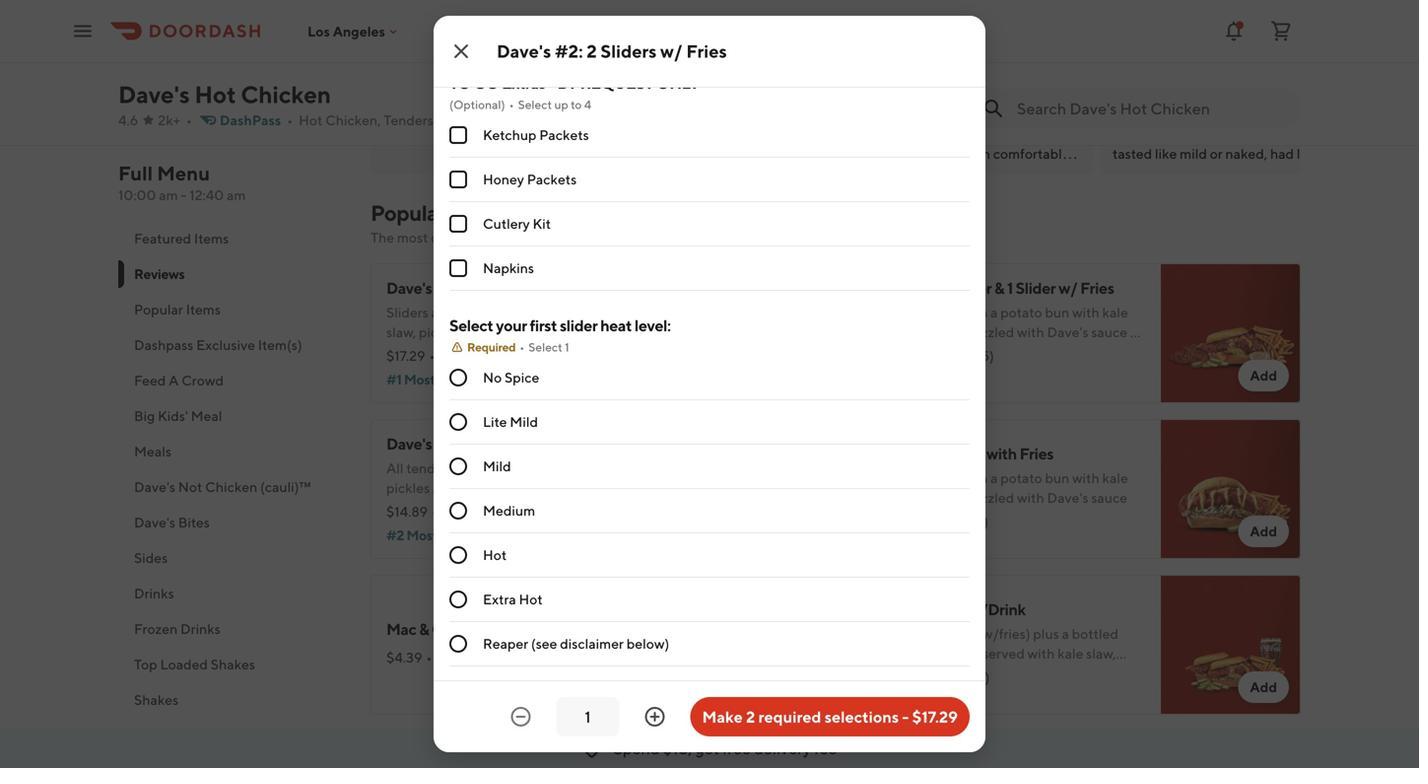 Task type: locate. For each thing, give the bounding box(es) containing it.
1 vertical spatial drinks
[[180, 621, 221, 637]]

#1 most liked
[[386, 371, 472, 387]]

2 inside 'dave's #1:     2 tenders w/ fries all tenders are served with sliced bread, pickles and a side of dave's sauce'
[[459, 434, 467, 453]]

slider right #4:
[[944, 444, 984, 463]]

items up commonly
[[449, 200, 503, 226]]

required
[[759, 707, 822, 726]]

of
[[397, 128, 408, 142], [971, 363, 984, 380], [498, 480, 510, 496], [963, 665, 976, 681], [1130, 665, 1143, 681]]

pickles inside 'dave's #1:     2 tenders w/ fries all tenders are served with sliced bread, pickles and a side of dave's sauce'
[[386, 480, 430, 496]]

1 horizontal spatial shakes
[[211, 656, 255, 672]]

side up 83% (118)
[[469, 480, 495, 496]]

selections
[[825, 707, 899, 726]]

items for featured items
[[194, 230, 229, 246]]

order for n
[[685, 85, 717, 99]]

tenders left ketchup packets checkbox
[[384, 112, 434, 128]]

decrease quantity by 1 image
[[509, 705, 533, 729]]

select down first
[[529, 340, 563, 354]]

• doordash order for n
[[621, 85, 717, 99]]

83%
[[459, 503, 486, 520]]

drizzle
[[919, 665, 961, 681]]

popular up most
[[371, 200, 445, 226]]

all right drink.
[[898, 645, 915, 662]]

0 vertical spatial -
[[548, 73, 555, 92]]

to
[[571, 98, 582, 111]]

only
[[657, 73, 700, 92]]

0 vertical spatial $17.29
[[386, 348, 425, 364]]

add button for dave's #3: 1 tender & 1 slider w/ fries
[[1239, 360, 1290, 391]]

sauce. inside the dave's #3: 1 tender & 1 slider w/ fries sliders are served on a potato bun with kale slaw, pickles and drizzled with dave's sauce & all tenders are served with sliced bread, pickles and a side of dave's sauce.
[[1031, 363, 1070, 380]]

0 vertical spatial tenders
[[384, 112, 434, 128]]

drizzled up the (50)
[[965, 490, 1015, 506]]

tenders inside 'dave's #1:     2 tenders w/ fries all tenders are served with sliced bread, pickles and a side of dave's sauce'
[[470, 434, 526, 453]]

featured items
[[134, 230, 229, 246]]

1 horizontal spatial side
[[943, 363, 968, 380]]

#4:
[[908, 444, 933, 463]]

and inside dave's #4: 1 slider with fries sliders are served on a potato bun with kale slaw, pickles and drizzled with dave's sauce 80% (50)
[[939, 490, 962, 506]]

1 vertical spatial sliced
[[555, 460, 591, 476]]

packets
[[540, 127, 589, 143], [527, 171, 577, 187]]

1 horizontal spatial drinks
[[180, 621, 221, 637]]

2 horizontal spatial -
[[903, 707, 909, 726]]

and
[[589, 229, 613, 246], [465, 324, 489, 340], [939, 324, 962, 340], [906, 363, 930, 380], [433, 480, 456, 496], [939, 490, 962, 506], [1065, 665, 1089, 681]]

bun
[[572, 304, 597, 320], [1045, 304, 1070, 320], [1045, 470, 1070, 486]]

popular inside popular items the most commonly ordered items and dishes from this store
[[371, 200, 445, 226]]

drizzled inside the dave's #3: 1 tender & 1 slider w/ fries sliders are served on a potato bun with kale slaw, pickles and drizzled with dave's sauce & all tenders are served with sliced bread, pickles and a side of dave's sauce.
[[965, 324, 1015, 340]]

1 vertical spatial liked
[[440, 527, 474, 543]]

frozen
[[134, 621, 178, 637]]

$4.39
[[386, 649, 423, 666]]

1 vertical spatial mild
[[483, 458, 511, 474]]

popular inside popular items button
[[134, 301, 183, 317]]

on inside dave's #2:     2 sliders w/ fries sliders are served on a potato bun with kale slaw, pickles and drizzled with dave's sauce
[[499, 304, 515, 320]]

0 horizontal spatial tenders
[[384, 112, 434, 128]]

store
[[716, 229, 747, 246]]

0 horizontal spatial all
[[386, 460, 404, 476]]

$17.29 up the #1
[[386, 348, 425, 364]]

mac & cheese image
[[688, 575, 828, 715]]

fries inside dialog
[[687, 40, 727, 62]]

level:
[[635, 316, 671, 335]]

are left (105)
[[927, 344, 947, 360]]

free
[[723, 739, 751, 758]]

chicken up "dashpass •"
[[241, 80, 331, 108]]

1 vertical spatial sliders
[[918, 645, 958, 662]]

are down #4:
[[905, 470, 925, 486]]

doordash down dave's #2:     2 sliders w/ fries
[[629, 85, 683, 99]]

• up #1 most liked on the left of the page
[[429, 348, 435, 364]]

$14.89
[[386, 503, 428, 520]]

- left by at the left top
[[548, 73, 555, 92]]

a inside button
[[169, 372, 179, 388]]

1 vertical spatial side
[[469, 480, 495, 496]]

0 horizontal spatial shakes
[[134, 692, 179, 708]]

potato for w/
[[528, 304, 569, 320]]

- inside button
[[903, 707, 909, 726]]

reaper
[[483, 635, 529, 652]]

all
[[386, 460, 404, 476], [898, 645, 915, 662]]

0 vertical spatial side
[[943, 363, 968, 380]]

select your first slider heat level: group
[[450, 315, 970, 667]]

items
[[552, 229, 586, 246]]

0 vertical spatial liked
[[438, 371, 472, 387]]

0 vertical spatial all
[[386, 460, 404, 476]]

liked up hot option
[[440, 527, 474, 543]]

on inside dave's #4: 1 slider with fries sliders are served on a potato bun with kale slaw, pickles and drizzled with dave's sauce 80% (50)
[[972, 470, 988, 486]]

0 horizontal spatial #2
[[386, 527, 404, 543]]

- inside full menu 10:00 am - 12:40 am
[[181, 187, 187, 203]]

0 vertical spatial items
[[449, 200, 503, 226]]

add for dave's #1:     2 tenders w/ fries
[[777, 523, 805, 539]]

chicken for not
[[205, 479, 258, 495]]

side down bottled
[[1102, 665, 1127, 681]]

- down menu
[[181, 187, 187, 203]]

1 vertical spatial packets
[[527, 171, 577, 187]]

-
[[548, 73, 555, 92], [181, 187, 187, 203], [903, 707, 909, 726]]

make
[[702, 707, 743, 726]]

0 vertical spatial drinks
[[134, 585, 174, 601]]

no
[[483, 369, 502, 386]]

(118)
[[489, 503, 517, 520]]

sauce inside dave's #4: 1 slider with fries sliders are served on a potato bun with kale slaw, pickles and drizzled with dave's sauce 80% (50)
[[1092, 490, 1128, 506]]

0 vertical spatial chicken
[[241, 80, 331, 108]]

on up the required
[[499, 304, 515, 320]]

1 vertical spatial all
[[898, 645, 915, 662]]

1 for #4:
[[935, 444, 941, 463]]

(cauli)™
[[260, 479, 311, 495]]

2 down napkins option
[[462, 279, 470, 297]]

dave's #2:     2 sliders w/ fries image
[[688, 263, 828, 403]]

12:40
[[190, 187, 224, 203]]

1 vertical spatial #2
[[946, 600, 967, 619]]

2 horizontal spatial order
[[1305, 85, 1337, 99]]

3 doordash from the left
[[1248, 85, 1303, 99]]

0 vertical spatial bread,
[[1064, 344, 1104, 360]]

2 vertical spatial &
[[419, 620, 429, 638]]

1 vertical spatial #2:
[[435, 279, 459, 297]]

drinks up top loaded shakes
[[180, 621, 221, 637]]

1 horizontal spatial tenders
[[470, 434, 526, 453]]

slaw,
[[386, 324, 416, 340], [860, 324, 890, 340], [860, 490, 890, 506], [1087, 645, 1117, 662]]

pickles up the $14.89
[[386, 480, 430, 496]]

71% (71)
[[454, 649, 502, 666]]

dave's #2:     2 sliders w/ fries dialog
[[434, 0, 1096, 752]]

w/ inside dave's #2:     2 sliders w/ fries sliders are served on a potato bun with kale slaw, pickles and drizzled with dave's sauce
[[523, 279, 542, 297]]

bun for w/
[[572, 304, 597, 320]]

chicken for hot
[[241, 80, 331, 108]]

0 vertical spatial sliced
[[1025, 344, 1061, 360]]

• doordash order down 0 items, open order cart image
[[1241, 85, 1337, 99]]

sauce
[[619, 324, 655, 340], [1092, 324, 1128, 340], [557, 480, 593, 496], [1092, 490, 1128, 506]]

and right sauce, at the right of page
[[1065, 665, 1089, 681]]

tenders right all
[[877, 344, 925, 360]]

drinks
[[134, 585, 174, 601], [180, 621, 221, 637]]

w/ inside dave's #2:     2 sliders w/ fries dialog
[[661, 40, 683, 62]]

- right selections
[[903, 707, 909, 726]]

slaw, inside dave's #2:     2 sliders w/ fries sliders are served on a potato bun with kale slaw, pickles and drizzled with dave's sauce
[[386, 324, 416, 340]]

bun inside dave's #2:     2 sliders w/ fries sliders are served on a potato bun with kale slaw, pickles and drizzled with dave's sauce
[[572, 304, 597, 320]]

sauce. inside dave's dash #2 w/drink dave's #2 (2 sliders w/fries) plus a bottled drink.  all sliders are served with kale slaw, pickles, a drizzle of dave's sauce, and a side of dave's sauce.
[[904, 685, 943, 701]]

2 for dave's #2:     2 sliders w/ fries sliders are served on a potato bun with kale slaw, pickles and drizzled with dave's sauce
[[462, 279, 470, 297]]

are up (54)
[[961, 645, 980, 662]]

and right items
[[589, 229, 613, 246]]

$17.29
[[386, 348, 425, 364], [913, 707, 958, 726]]

doordash for n
[[629, 85, 683, 99]]

chicken down the meals button
[[205, 479, 258, 495]]

popular items button
[[118, 292, 347, 327]]

items for popular items the most commonly ordered items and dishes from this store
[[449, 200, 503, 226]]

2 inside button
[[746, 707, 756, 726]]

of right 81%
[[971, 363, 984, 380]]

0 horizontal spatial #2:
[[435, 279, 459, 297]]

drinks button
[[118, 576, 347, 611]]

add for dave's dash #2 w/drink
[[1251, 679, 1278, 695]]

on for slider
[[972, 470, 988, 486]]

most for #2:
[[404, 371, 435, 387]]

liked for #1:
[[440, 527, 474, 543]]

sliced
[[1025, 344, 1061, 360], [555, 460, 591, 476]]

0 horizontal spatial popular
[[134, 301, 183, 317]]

dave's dash #2 w/drink image
[[1161, 575, 1301, 715]]

a up item search search field
[[1125, 45, 1138, 67]]

1 right #3: at right
[[935, 279, 941, 297]]

0 vertical spatial most
[[404, 371, 435, 387]]

1 horizontal spatial #2:
[[555, 40, 583, 62]]

3 • doordash order from the left
[[1241, 85, 1337, 99]]

1 vertical spatial items
[[194, 230, 229, 246]]

2 horizontal spatial side
[[1102, 665, 1127, 681]]

items up dashpass exclusive item(s)
[[186, 301, 221, 317]]

2 vertical spatial #2
[[904, 626, 922, 642]]

0 vertical spatial #2:
[[555, 40, 583, 62]]

dave's bites button
[[118, 505, 347, 540]]

drizzled for slider
[[965, 490, 1015, 506]]

drizzled up (105)
[[965, 324, 1015, 340]]

am down menu
[[159, 187, 178, 203]]

0 horizontal spatial -
[[181, 187, 187, 203]]

1 right #4:
[[935, 444, 941, 463]]

w/ inside 'dave's #1:     2 tenders w/ fries all tenders are served with sliced bread, pickles and a side of dave's sauce'
[[528, 434, 547, 453]]

with
[[599, 304, 627, 320], [1073, 304, 1100, 320], [544, 324, 572, 340], [1018, 324, 1045, 340], [995, 344, 1022, 360], [987, 444, 1017, 463], [524, 460, 552, 476], [1073, 470, 1100, 486], [1018, 490, 1045, 506], [1028, 645, 1055, 662]]

#2 down the $14.89
[[386, 527, 404, 543]]

close dave's #2:     2 sliders w/ fries image
[[450, 39, 473, 63]]

served inside dave's #2:     2 sliders w/ fries sliders are served on a potato bun with kale slaw, pickles and drizzled with dave's sauce
[[454, 304, 496, 320]]

1 vertical spatial &
[[1131, 324, 1140, 340]]

bun inside dave's #4: 1 slider with fries sliders are served on a potato bun with kale slaw, pickles and drizzled with dave's sauce 80% (50)
[[1045, 470, 1070, 486]]

packets up popular items the most commonly ordered items and dishes from this store on the top of the page
[[527, 171, 577, 187]]

popular down reviews
[[134, 301, 183, 317]]

2 left m
[[587, 40, 597, 62]]

liked down 89%
[[438, 371, 472, 387]]

sauce inside the dave's #3: 1 tender & 1 slider w/ fries sliders are served on a potato bun with kale slaw, pickles and drizzled with dave's sauce & all tenders are served with sliced bread, pickles and a side of dave's sauce.
[[1092, 324, 1128, 340]]

shakes down frozen drinks button
[[211, 656, 255, 672]]

potato inside dave's #2:     2 sliders w/ fries sliders are served on a potato bun with kale slaw, pickles and drizzled with dave's sauce
[[528, 304, 569, 320]]

mild
[[510, 414, 538, 430], [483, 458, 511, 474]]

0 vertical spatial &
[[995, 279, 1005, 297]]

a right feed
[[169, 372, 179, 388]]

most down the $17.29 •
[[404, 371, 435, 387]]

doordash right the 6/19/23
[[1248, 85, 1303, 99]]

sliders inside the dave's #3: 1 tender & 1 slider w/ fries sliders are served on a potato bun with kale slaw, pickles and drizzled with dave's sauce & all tenders are served with sliced bread, pickles and a side of dave's sauce.
[[860, 304, 902, 320]]

drizzled inside dave's #2:     2 sliders w/ fries sliders are served on a potato bun with kale slaw, pickles and drizzled with dave's sauce
[[492, 324, 542, 340]]

0 vertical spatial sauce.
[[1031, 363, 1070, 380]]

1 vertical spatial $17.29
[[913, 707, 958, 726]]

#2 right dash
[[946, 600, 967, 619]]

packets down up
[[540, 127, 589, 143]]

2 vertical spatial select
[[529, 340, 563, 354]]

1 vertical spatial chicken
[[205, 479, 258, 495]]

0 horizontal spatial • doordash order
[[621, 85, 717, 99]]

and up 80%
[[939, 490, 962, 506]]

bread,
[[1064, 344, 1104, 360], [594, 460, 634, 476]]

1 horizontal spatial $17.29
[[913, 707, 958, 726]]

mac & cheese
[[386, 620, 485, 638]]

#2
[[386, 527, 404, 543], [946, 600, 967, 619], [904, 626, 922, 642]]

drizzled up (288)
[[492, 324, 542, 340]]

0 horizontal spatial bread,
[[594, 460, 634, 476]]

kale inside dave's dash #2 w/drink dave's #2 (2 sliders w/fries) plus a bottled drink.  all sliders are served with kale slaw, pickles, a drizzle of dave's sauce, and a side of dave's sauce.
[[1058, 645, 1084, 662]]

and up 81%
[[939, 324, 962, 340]]

are
[[431, 304, 451, 320], [905, 304, 925, 320], [927, 344, 947, 360], [457, 460, 477, 476], [905, 470, 925, 486], [961, 645, 980, 662]]

0 horizontal spatial side
[[469, 480, 495, 496]]

kale inside the dave's #3: 1 tender & 1 slider w/ fries sliders are served on a potato bun with kale slaw, pickles and drizzled with dave's sauce & all tenders are served with sliced bread, pickles and a side of dave's sauce.
[[1103, 304, 1129, 320]]

1 horizontal spatial order
[[994, 85, 1026, 99]]

shakes
[[211, 656, 255, 672], [134, 692, 179, 708]]

1 inside the select your first slider heat level: group
[[565, 340, 570, 354]]

0 horizontal spatial order
[[685, 85, 717, 99]]

drinks up "frozen"
[[134, 585, 174, 601]]

on inside the dave's #3: 1 tender & 1 slider w/ fries sliders are served on a potato bun with kale slaw, pickles and drizzled with dave's sauce & all tenders are served with sliced bread, pickles and a side of dave's sauce.
[[972, 304, 988, 320]]

• down the extras
[[509, 98, 514, 111]]

0 vertical spatial tenders
[[877, 344, 925, 360]]

2k+ •
[[158, 112, 192, 128]]

slider
[[1016, 279, 1056, 297], [944, 444, 984, 463]]

0 vertical spatial slider
[[1016, 279, 1056, 297]]

are down napkins option
[[431, 304, 451, 320]]

1 down the select your first slider heat level:
[[565, 340, 570, 354]]

&
[[995, 279, 1005, 297], [1131, 324, 1140, 340], [419, 620, 429, 638]]

1 doordash from the left
[[629, 85, 683, 99]]

Lite Mild radio
[[450, 413, 467, 431]]

served inside dave's #4: 1 slider with fries sliders are served on a potato bun with kale slaw, pickles and drizzled with dave's sauce 80% (50)
[[927, 470, 969, 486]]

a inside dave's #4: 1 slider with fries sliders are served on a potato bun with kale slaw, pickles and drizzled with dave's sauce 80% (50)
[[991, 470, 998, 486]]

dashpass
[[220, 112, 281, 128]]

0 vertical spatial shakes
[[211, 656, 255, 672]]

1 horizontal spatial bread,
[[1064, 344, 1104, 360]]

crowd
[[182, 372, 224, 388]]

2 right #1:
[[459, 434, 467, 453]]

bun inside the dave's #3: 1 tender & 1 slider w/ fries sliders are served on a potato bun with kale slaw, pickles and drizzled with dave's sauce & all tenders are served with sliced bread, pickles and a side of dave's sauce.
[[1045, 304, 1070, 320]]

1 vertical spatial tenders
[[470, 434, 526, 453]]

items inside button
[[194, 230, 229, 246]]

tenders inside 'dave's #1:     2 tenders w/ fries all tenders are served with sliced bread, pickles and a side of dave's sauce'
[[407, 460, 454, 476]]

most
[[404, 371, 435, 387], [407, 527, 438, 543]]

dave's #3: 1 tender & 1 slider w/ fries image
[[1161, 263, 1301, 403]]

add button
[[1239, 360, 1290, 391], [766, 516, 816, 547], [1239, 516, 1290, 547], [766, 671, 816, 703], [1239, 671, 1290, 703]]

shakes down top
[[134, 692, 179, 708]]

0 vertical spatial popular
[[371, 200, 445, 226]]

tenders down lite
[[470, 434, 526, 453]]

with inside dave's dash #2 w/drink dave's #2 (2 sliders w/fries) plus a bottled drink.  all sliders are served with kale slaw, pickles, a drizzle of dave's sauce, and a side of dave's sauce.
[[1028, 645, 1055, 662]]

0 horizontal spatial a
[[169, 372, 179, 388]]

slaw, inside dave's #4: 1 slider with fries sliders are served on a potato bun with kale slaw, pickles and drizzled with dave's sauce 80% (50)
[[860, 490, 890, 506]]

0 horizontal spatial sauce.
[[904, 685, 943, 701]]

are inside dave's dash #2 w/drink dave's #2 (2 sliders w/fries) plus a bottled drink.  all sliders are served with kale slaw, pickles, a drizzle of dave's sauce, and a side of dave's sauce.
[[961, 645, 980, 662]]

0 vertical spatial select
[[518, 98, 552, 111]]

Item Search search field
[[1018, 98, 1286, 119]]

1 horizontal spatial tenders
[[877, 344, 925, 360]]

• inside to go extras - by request only (optional) • select up to 4
[[509, 98, 514, 111]]

tenders
[[384, 112, 434, 128], [470, 434, 526, 453]]

pickles up 89%
[[419, 324, 463, 340]]

1 horizontal spatial -
[[548, 73, 555, 92]]

2 horizontal spatial #2
[[946, 600, 967, 619]]

1 vertical spatial sauce.
[[904, 685, 943, 701]]

all inside dave's dash #2 w/drink dave's #2 (2 sliders w/fries) plus a bottled drink.  all sliders are served with kale slaw, pickles, a drizzle of dave's sauce, and a side of dave's sauce.
[[898, 645, 915, 662]]

mild right lite
[[510, 414, 538, 430]]

dave's bites
[[134, 514, 210, 530]]

popular for popular items
[[134, 301, 183, 317]]

#2: down napkins option
[[435, 279, 459, 297]]

2 inside dave's #2:     2 sliders w/ fries sliders are served on a potato bun with kale slaw, pickles and drizzled with dave's sauce
[[462, 279, 470, 297]]

heat
[[601, 316, 632, 335]]

bread, inside the dave's #3: 1 tender & 1 slider w/ fries sliders are served on a potato bun with kale slaw, pickles and drizzled with dave's sauce & all tenders are served with sliced bread, pickles and a side of dave's sauce.
[[1064, 344, 1104, 360]]

and up 89%
[[465, 324, 489, 340]]

$17.29 •
[[386, 348, 435, 364]]

featured items button
[[118, 221, 347, 256]]

& right tender
[[995, 279, 1005, 297]]

side down tender
[[943, 363, 968, 380]]

$17.29 down 79%
[[913, 707, 958, 726]]

89%
[[457, 348, 484, 364]]

hot
[[195, 80, 236, 108], [299, 112, 323, 128], [483, 547, 507, 563], [519, 591, 543, 607]]

cheese
[[432, 620, 485, 638]]

2 vertical spatial side
[[1102, 665, 1127, 681]]

on up the (50)
[[972, 470, 988, 486]]

and inside popular items the most commonly ordered items and dishes from this store
[[589, 229, 613, 246]]

select your first slider heat level:
[[450, 316, 671, 335]]

items inside button
[[186, 301, 221, 317]]

pickles inside dave's #4: 1 slider with fries sliders are served on a potato bun with kale slaw, pickles and drizzled with dave's sauce 80% (50)
[[892, 490, 936, 506]]

sauce inside dave's #2:     2 sliders w/ fries sliders are served on a potato bun with kale slaw, pickles and drizzled with dave's sauce
[[619, 324, 655, 340]]

select up the required
[[450, 316, 493, 335]]

0 horizontal spatial tenders
[[407, 460, 454, 476]]

1 vertical spatial shakes
[[134, 692, 179, 708]]

slaw, inside the dave's #3: 1 tender & 1 slider w/ fries sliders are served on a potato bun with kale slaw, pickles and drizzled with dave's sauce & all tenders are served with sliced bread, pickles and a side of dave's sauce.
[[860, 324, 890, 340]]

1 horizontal spatial sliced
[[1025, 344, 1061, 360]]

Current quantity is 1 number field
[[568, 706, 608, 728]]

2 for dave's #2:     2 sliders w/ fries
[[587, 40, 597, 62]]

1 horizontal spatial slider
[[1016, 279, 1056, 297]]

add button for dave's #1:     2 tenders w/ fries
[[766, 516, 816, 547]]

doordash right the 8/27/23 on the right top
[[938, 85, 992, 99]]

#2: for dave's #2:     2 sliders w/ fries
[[555, 40, 583, 62]]

doordash for a
[[1248, 85, 1303, 99]]

doordash
[[629, 85, 683, 99], [938, 85, 992, 99], [1248, 85, 1303, 99]]

commonly
[[431, 229, 497, 246]]

items for popular items
[[186, 301, 221, 317]]

are up medium radio
[[457, 460, 477, 476]]

pickles up 81%
[[892, 324, 936, 340]]

pickles up 80%
[[892, 490, 936, 506]]

drizzled for sliders
[[492, 324, 542, 340]]

get
[[696, 739, 720, 758]]

dave's hot chicken
[[118, 80, 331, 108]]

1 vertical spatial slider
[[944, 444, 984, 463]]

#2: inside dave's #2:     2 sliders w/ fries sliders are served on a potato bun with kale slaw, pickles and drizzled with dave's sauce
[[435, 279, 459, 297]]

of inside the dave's #3: 1 tender & 1 slider w/ fries sliders are served on a potato bun with kale slaw, pickles and drizzled with dave's sauce & all tenders are served with sliced bread, pickles and a side of dave's sauce.
[[971, 363, 984, 380]]

#1:
[[435, 434, 456, 453]]

2 right make
[[746, 707, 756, 726]]

#2: inside dave's #2:     2 sliders w/ fries dialog
[[555, 40, 583, 62]]

fries inside 'dave's #1:     2 tenders w/ fries all tenders are served with sliced bread, pickles and a side of dave's sauce'
[[550, 434, 584, 453]]

pickles,
[[860, 665, 907, 681]]

• doordash order down dave's #2:     2 sliders w/ fries
[[621, 85, 717, 99]]

big
[[134, 408, 155, 424]]

on down tender
[[972, 304, 988, 320]]

chicken inside button
[[205, 479, 258, 495]]

1 vertical spatial a
[[169, 372, 179, 388]]

hot right hot option
[[483, 547, 507, 563]]

fries inside dave's #4: 1 slider with fries sliders are served on a potato bun with kale slaw, pickles and drizzled with dave's sauce 80% (50)
[[1020, 444, 1054, 463]]

0 horizontal spatial sliced
[[555, 460, 591, 476]]

0 vertical spatial a
[[1125, 45, 1138, 67]]

select
[[518, 98, 552, 111], [450, 316, 493, 335], [529, 340, 563, 354]]

1 vertical spatial 4.6
[[118, 112, 138, 128]]

tenders down #1:
[[407, 460, 454, 476]]

dave's #1:     2 tenders w/ fries image
[[688, 419, 828, 559]]

on for sliders
[[499, 304, 515, 320]]

slider right tender
[[1016, 279, 1056, 297]]

potato inside dave's #4: 1 slider with fries sliders are served on a potato bun with kale slaw, pickles and drizzled with dave's sauce 80% (50)
[[1001, 470, 1043, 486]]

and inside dave's #2:     2 sliders w/ fries sliders are served on a potato bun with kale slaw, pickles and drizzled with dave's sauce
[[465, 324, 489, 340]]

increase quantity by 1 image
[[643, 705, 667, 729]]

& left dave's #3: 1 tender & 1 slider w/ fries image
[[1131, 324, 1140, 340]]

sliders up drizzle
[[918, 645, 958, 662]]

all up the $14.89
[[386, 460, 404, 476]]

0 horizontal spatial am
[[159, 187, 178, 203]]

1 horizontal spatial popular
[[371, 200, 445, 226]]

single tender image
[[688, 731, 828, 768]]

2 horizontal spatial doordash
[[1248, 85, 1303, 99]]

fries inside dave's #2:     2 sliders w/ fries sliders are served on a potato bun with kale slaw, pickles and drizzled with dave's sauce
[[544, 279, 578, 297]]

slider
[[560, 316, 598, 335]]

1 horizontal spatial • doordash order
[[930, 85, 1026, 99]]

1 vertical spatial tenders
[[407, 460, 454, 476]]

items
[[449, 200, 503, 226], [194, 230, 229, 246], [186, 301, 221, 317]]

1 inside dave's #4: 1 slider with fries sliders are served on a potato bun with kale slaw, pickles and drizzled with dave's sauce 80% (50)
[[935, 444, 941, 463]]

select down the extras
[[518, 98, 552, 111]]

1 vertical spatial bread,
[[594, 460, 634, 476]]

1 order from the left
[[685, 85, 717, 99]]

Cutlery Kit checkbox
[[450, 215, 467, 233]]

add for dave's #3: 1 tender & 1 slider w/ fries
[[1251, 367, 1278, 384]]

1 right tender
[[1007, 279, 1013, 297]]

drizzled inside dave's #4: 1 slider with fries sliders are served on a potato bun with kale slaw, pickles and drizzled with dave's sauce 80% (50)
[[965, 490, 1015, 506]]

3 order from the left
[[1305, 85, 1337, 99]]

& right mac
[[419, 620, 429, 638]]

4.6 left to
[[406, 67, 435, 90]]

•
[[621, 85, 626, 99], [930, 85, 935, 99], [1241, 85, 1246, 99], [509, 98, 514, 111], [186, 112, 192, 128], [287, 112, 293, 128], [520, 340, 525, 354], [429, 348, 435, 364], [432, 503, 438, 520], [426, 649, 432, 666], [907, 669, 913, 685]]

1 horizontal spatial doordash
[[938, 85, 992, 99]]

1 vertical spatial most
[[407, 527, 438, 543]]

0 vertical spatial 4.6
[[406, 67, 435, 90]]

most down $14.89 •
[[407, 527, 438, 543]]

of 5 stars
[[397, 128, 444, 142]]

and inside 'dave's #1:     2 tenders w/ fries all tenders are served with sliced bread, pickles and a side of dave's sauce'
[[433, 480, 456, 496]]

2 vertical spatial -
[[903, 707, 909, 726]]

slider inside dave's #4: 1 slider with fries sliders are served on a potato bun with kale slaw, pickles and drizzled with dave's sauce 80% (50)
[[944, 444, 984, 463]]

Ketchup Packets checkbox
[[450, 126, 467, 144]]

• right 9/20/23
[[621, 85, 626, 99]]

sauce. down drizzle
[[904, 685, 943, 701]]

liked for #2:
[[438, 371, 472, 387]]

select inside to go extras - by request only (optional) • select up to 4
[[518, 98, 552, 111]]

1 vertical spatial popular
[[134, 301, 183, 317]]

1 horizontal spatial am
[[227, 187, 246, 203]]

slaw, inside dave's dash #2 w/drink dave's #2 (2 sliders w/fries) plus a bottled drink.  all sliders are served with kale slaw, pickles, a drizzle of dave's sauce, and a side of dave's sauce.
[[1087, 645, 1117, 662]]

1 horizontal spatial all
[[898, 645, 915, 662]]

• down your
[[520, 340, 525, 354]]

1 • doordash order from the left
[[621, 85, 717, 99]]

0 vertical spatial packets
[[540, 127, 589, 143]]

1 vertical spatial -
[[181, 187, 187, 203]]

hot right extra
[[519, 591, 543, 607]]

lite
[[483, 414, 507, 430]]

from
[[658, 229, 687, 246]]

am right 12:40
[[227, 187, 246, 203]]

#2: up by at the left top
[[555, 40, 583, 62]]

dave's
[[497, 40, 551, 62], [118, 80, 190, 108], [386, 279, 432, 297], [860, 279, 906, 297], [574, 324, 616, 340], [1048, 324, 1089, 340], [986, 363, 1028, 380], [386, 434, 432, 453], [860, 444, 906, 463], [134, 479, 176, 495], [513, 480, 554, 496], [1048, 490, 1089, 506], [134, 514, 176, 530], [860, 600, 906, 619], [860, 626, 901, 642], [979, 665, 1020, 681], [860, 685, 901, 701]]

items inside popular items the most commonly ordered items and dishes from this store
[[449, 200, 503, 226]]



Task type: vqa. For each thing, say whether or not it's contained in the screenshot.
"45"
no



Task type: describe. For each thing, give the bounding box(es) containing it.
0 horizontal spatial $17.29
[[386, 348, 425, 364]]

the
[[371, 229, 394, 246]]

request
[[580, 73, 654, 92]]

served inside dave's dash #2 w/drink dave's #2 (2 sliders w/fries) plus a bottled drink.  all sliders are served with kale slaw, pickles, a drizzle of dave's sauce, and a side of dave's sauce.
[[983, 645, 1025, 662]]

(54)
[[964, 669, 990, 685]]

hot up the dashpass
[[195, 80, 236, 108]]

Medium radio
[[450, 502, 467, 520]]

bread, inside 'dave's #1:     2 tenders w/ fries all tenders are served with sliced bread, pickles and a side of dave's sauce'
[[594, 460, 634, 476]]

sliders inside dialog
[[601, 40, 657, 62]]

potato inside the dave's #3: 1 tender & 1 slider w/ fries sliders are served on a potato bun with kale slaw, pickles and drizzled with dave's sauce & all tenders are served with sliced bread, pickles and a side of dave's sauce.
[[1001, 304, 1043, 320]]

with inside 'dave's #1:     2 tenders w/ fries all tenders are served with sliced bread, pickles and a side of dave's sauce'
[[524, 460, 552, 476]]

#2: for dave's #2:     2 sliders w/ fries sliders are served on a potato bun with kale slaw, pickles and drizzled with dave's sauce
[[435, 279, 459, 297]]

• right pickles,
[[907, 669, 913, 685]]

by
[[558, 73, 578, 92]]

meals
[[134, 443, 172, 459]]

spend
[[614, 739, 660, 758]]

honey packets
[[483, 171, 577, 187]]

up
[[555, 98, 569, 111]]

#1
[[386, 371, 402, 387]]

$4.39 •
[[386, 649, 432, 666]]

$14.89 •
[[386, 503, 438, 520]]

dave's #4: 1 slider with fries image
[[1161, 419, 1301, 559]]

feed a crowd
[[134, 372, 224, 388]]

dashpass •
[[220, 112, 293, 128]]

89% (288)
[[457, 348, 521, 364]]

dashpass exclusive item(s)
[[134, 337, 302, 353]]

0 horizontal spatial 4.6
[[118, 112, 138, 128]]

• left medium radio
[[432, 503, 438, 520]]

No Spice radio
[[450, 369, 467, 386]]

0 horizontal spatial &
[[419, 620, 429, 638]]

1 horizontal spatial #2
[[904, 626, 922, 642]]

• right $4.39
[[426, 649, 432, 666]]

reviews
[[134, 266, 185, 282]]

• inside the select your first slider heat level: group
[[520, 340, 525, 354]]

dashpass exclusive item(s) button
[[118, 327, 347, 363]]

cutlery
[[483, 215, 530, 232]]

packets for honey packets
[[527, 171, 577, 187]]

are inside 'dave's #1:     2 tenders w/ fries all tenders are served with sliced bread, pickles and a side of dave's sauce'
[[457, 460, 477, 476]]

w/ inside the dave's #3: 1 tender & 1 slider w/ fries sliders are served on a potato bun with kale slaw, pickles and drizzled with dave's sauce & all tenders are served with sliced bread, pickles and a side of dave's sauce.
[[1059, 279, 1078, 297]]

angeles
[[333, 23, 385, 39]]

a inside dave's #2:     2 sliders w/ fries sliders are served on a potato bun with kale slaw, pickles and drizzled with dave's sauce
[[518, 304, 525, 320]]

shakes button
[[118, 682, 347, 718]]

• right the 8/27/23 on the right top
[[930, 85, 935, 99]]

ketchup
[[483, 127, 537, 143]]

side inside dave's dash #2 w/drink dave's #2 (2 sliders w/fries) plus a bottled drink.  all sliders are served with kale slaw, pickles, a drizzle of dave's sauce, and a side of dave's sauce.
[[1102, 665, 1127, 681]]

are down #3: at right
[[905, 304, 925, 320]]

potato for with
[[1001, 470, 1043, 486]]

• select 1
[[520, 340, 570, 354]]

honey
[[483, 171, 524, 187]]

m
[[599, 47, 613, 66]]

0 vertical spatial sliders
[[940, 626, 980, 642]]

1 horizontal spatial &
[[995, 279, 1005, 297]]

extras
[[502, 73, 546, 92]]

5
[[410, 128, 417, 142]]

slider inside the dave's #3: 1 tender & 1 slider w/ fries sliders are served on a potato bun with kale slaw, pickles and drizzled with dave's sauce & all tenders are served with sliced bread, pickles and a side of dave's sauce.
[[1016, 279, 1056, 297]]

chicken,
[[325, 112, 381, 128]]

dishes
[[615, 229, 655, 246]]

ordered
[[499, 229, 549, 246]]

of right sauce, at the right of page
[[1130, 665, 1143, 681]]

Extra Hot radio
[[450, 591, 467, 608]]

1 vertical spatial select
[[450, 316, 493, 335]]

dave's inside dialog
[[497, 40, 551, 62]]

reaper (see disclaimer below)
[[483, 635, 670, 652]]

Hot radio
[[450, 546, 467, 564]]

popular for popular items the most commonly ordered items and dishes from this store
[[371, 200, 445, 226]]

extra hot
[[483, 591, 543, 607]]

10:00
[[118, 187, 156, 203]]

open menu image
[[71, 19, 95, 43]]

1 horizontal spatial a
[[1125, 45, 1138, 67]]

are inside dave's #2:     2 sliders w/ fries sliders are served on a potato bun with kale slaw, pickles and drizzled with dave's sauce
[[431, 304, 451, 320]]

79% (54)
[[934, 669, 990, 685]]

meals button
[[118, 434, 347, 469]]

2 am from the left
[[227, 187, 246, 203]]

required
[[467, 340, 516, 354]]

meal
[[191, 408, 222, 424]]

fries for dave's #4: 1 slider with fries sliders are served on a potato bun with kale slaw, pickles and drizzled with dave's sauce 80% (50)
[[1020, 444, 1054, 463]]

(288)
[[487, 348, 521, 364]]

hot left chicken,
[[299, 112, 323, 128]]

hot chicken, tenders
[[299, 112, 434, 128]]

served inside 'dave's #1:     2 tenders w/ fries all tenders are served with sliced bread, pickles and a side of dave's sauce'
[[480, 460, 522, 476]]

and left 81%
[[906, 363, 930, 380]]

packets for ketchup packets
[[540, 127, 589, 143]]

tenders inside the dave's #3: 1 tender & 1 slider w/ fries sliders are served on a potato bun with kale slaw, pickles and drizzled with dave's sauce & all tenders are served with sliced bread, pickles and a side of dave's sauce.
[[877, 344, 925, 360]]

71%
[[454, 649, 477, 666]]

$19.09 •
[[860, 669, 913, 685]]

add for dave's #4: 1 slider with fries
[[1251, 523, 1278, 539]]

all inside 'dave's #1:     2 tenders w/ fries all tenders are served with sliced bread, pickles and a side of dave's sauce'
[[386, 460, 404, 476]]

- for make
[[903, 707, 909, 726]]

2 horizontal spatial &
[[1131, 324, 1140, 340]]

kale inside dave's #4: 1 slider with fries sliders are served on a potato bun with kale slaw, pickles and drizzled with dave's sauce 80% (50)
[[1103, 470, 1129, 486]]

nicholas m
[[535, 47, 613, 66]]

armando
[[1159, 47, 1223, 66]]

2 order from the left
[[994, 85, 1026, 99]]

fries for dave's #1:     2 tenders w/ fries all tenders are served with sliced bread, pickles and a side of dave's sauce
[[550, 434, 584, 453]]

fries inside the dave's #3: 1 tender & 1 slider w/ fries sliders are served on a potato bun with kale slaw, pickles and drizzled with dave's sauce & all tenders are served with sliced bread, pickles and a side of dave's sauce.
[[1081, 279, 1115, 297]]

bites
[[178, 514, 210, 530]]

sliced inside the dave's #3: 1 tender & 1 slider w/ fries sliders are served on a potato bun with kale slaw, pickles and drizzled with dave's sauce & all tenders are served with sliced bread, pickles and a side of dave's sauce.
[[1025, 344, 1061, 360]]

• right the dashpass
[[287, 112, 293, 128]]

1 for select
[[565, 340, 570, 354]]

Reaper (see disclaimer below) radio
[[450, 635, 467, 653]]

dave's #2:     2 sliders w/ fries sliders are served on a potato bun with kale slaw, pickles and drizzled with dave's sauce
[[386, 279, 655, 340]]

top loaded shakes
[[134, 656, 255, 672]]

0.5 mi
[[455, 112, 495, 128]]

medium
[[483, 502, 536, 519]]

- for full
[[181, 187, 187, 203]]

• right the 6/19/23
[[1241, 85, 1246, 99]]

2 doordash from the left
[[938, 85, 992, 99]]

0 horizontal spatial drinks
[[134, 585, 174, 601]]

pickles down all
[[860, 363, 903, 380]]

mi
[[480, 112, 495, 128]]

no spice
[[483, 369, 540, 386]]

exclusive
[[196, 337, 255, 353]]

top loaded shakes button
[[118, 647, 347, 682]]

stars
[[419, 128, 444, 142]]

dave's not chicken (cauli)™
[[134, 479, 311, 495]]

w/ for dave's #2:     2 sliders w/ fries sliders are served on a potato bun with kale slaw, pickles and drizzled with dave's sauce
[[523, 279, 542, 297]]

sides button
[[118, 540, 347, 576]]

full menu 10:00 am - 12:40 am
[[118, 162, 246, 203]]

side inside 'dave's #1:     2 tenders w/ fries all tenders are served with sliced bread, pickles and a side of dave's sauce'
[[469, 480, 495, 496]]

add button for dave's dash #2 w/drink
[[1239, 671, 1290, 703]]

fee
[[815, 739, 838, 758]]

0.5
[[455, 112, 477, 128]]

are inside dave's #4: 1 slider with fries sliders are served on a potato bun with kale slaw, pickles and drizzled with dave's sauce 80% (50)
[[905, 470, 925, 486]]

0 items, open order cart image
[[1270, 19, 1294, 43]]

drink.
[[860, 645, 895, 662]]

notification bell image
[[1223, 19, 1246, 43]]

#3:
[[908, 279, 932, 297]]

dash
[[908, 600, 944, 619]]

dave's #2:     2 sliders w/ fries
[[497, 40, 727, 62]]

full
[[118, 162, 153, 185]]

Honey Packets checkbox
[[450, 171, 467, 188]]

$17.29 inside button
[[913, 707, 958, 726]]

pickles inside dave's #2:     2 sliders w/ fries sliders are served on a potato bun with kale slaw, pickles and drizzled with dave's sauce
[[419, 324, 463, 340]]

kale inside dave's #2:     2 sliders w/ fries sliders are served on a potato bun with kale slaw, pickles and drizzled with dave's sauce
[[630, 304, 655, 320]]

of inside 'dave's #1:     2 tenders w/ fries all tenders are served with sliced bread, pickles and a side of dave's sauce'
[[498, 480, 510, 496]]

to go extras - by request only (optional) • select up to 4
[[450, 73, 700, 111]]

item(s)
[[258, 337, 302, 353]]

sliders inside dave's #4: 1 slider with fries sliders are served on a potato bun with kale slaw, pickles and drizzled with dave's sauce 80% (50)
[[860, 470, 902, 486]]

order for a
[[1305, 85, 1337, 99]]

$15,
[[663, 739, 692, 758]]

bun for with
[[1045, 470, 1070, 486]]

Napkins checkbox
[[450, 259, 467, 277]]

(105)
[[961, 348, 995, 364]]

most for #1:
[[407, 527, 438, 543]]

- inside to go extras - by request only (optional) • select up to 4
[[548, 73, 555, 92]]

(2
[[925, 626, 937, 642]]

w/ for dave's #1:     2 tenders w/ fries all tenders are served with sliced bread, pickles and a side of dave's sauce
[[528, 434, 547, 453]]

menu
[[157, 162, 210, 185]]

to go extras - by request only group
[[450, 72, 970, 291]]

of left 5
[[397, 128, 408, 142]]

feed
[[134, 372, 166, 388]]

dave's dash #2 w/drink dave's #2 (2 sliders w/fries) plus a bottled drink.  all sliders are served with kale slaw, pickles, a drizzle of dave's sauce, and a side of dave's sauce.
[[860, 600, 1143, 701]]

1 for #3:
[[935, 279, 941, 297]]

1 am from the left
[[159, 187, 178, 203]]

spice
[[505, 369, 540, 386]]

add for mac & cheese
[[777, 679, 805, 695]]

sliced inside 'dave's #1:     2 tenders w/ fries all tenders are served with sliced bread, pickles and a side of dave's sauce'
[[555, 460, 591, 476]]

extra
[[483, 591, 516, 607]]

2 • doordash order from the left
[[930, 85, 1026, 99]]

fries for dave's #2:     2 sliders w/ fries
[[687, 40, 727, 62]]

delivery
[[754, 739, 811, 758]]

and inside dave's dash #2 w/drink dave's #2 (2 sliders w/fries) plus a bottled drink.  all sliders are served with kale slaw, pickles, a drizzle of dave's sauce, and a side of dave's sauce.
[[1065, 665, 1089, 681]]

Mild radio
[[450, 457, 467, 475]]

• doordash order for a
[[1241, 85, 1337, 99]]

side inside the dave's #3: 1 tender & 1 slider w/ fries sliders are served on a potato bun with kale slaw, pickles and drizzled with dave's sauce & all tenders are served with sliced bread, pickles and a side of dave's sauce.
[[943, 363, 968, 380]]

add button for mac & cheese
[[766, 671, 816, 703]]

add button for dave's #4: 1 slider with fries
[[1239, 516, 1290, 547]]

a inside 'dave's #1:     2 tenders w/ fries all tenders are served with sliced bread, pickles and a side of dave's sauce'
[[459, 480, 466, 496]]

2 for dave's #1:     2 tenders w/ fries all tenders are served with sliced bread, pickles and a side of dave's sauce
[[459, 434, 467, 453]]

0 vertical spatial mild
[[510, 414, 538, 430]]

2k+
[[158, 112, 180, 128]]

w/ for dave's #2:     2 sliders w/ fries
[[661, 40, 683, 62]]

sauce inside 'dave's #1:     2 tenders w/ fries all tenders are served with sliced bread, pickles and a side of dave's sauce'
[[557, 480, 593, 496]]

(50)
[[961, 513, 989, 529]]

dave's #3: 1 tender & 1 slider w/ fries sliders are served on a potato bun with kale slaw, pickles and drizzled with dave's sauce & all tenders are served with sliced bread, pickles and a side of dave's sauce.
[[860, 279, 1140, 380]]

of right 79%
[[963, 665, 976, 681]]

fries for dave's #2:     2 sliders w/ fries sliders are served on a potato bun with kale slaw, pickles and drizzled with dave's sauce
[[544, 279, 578, 297]]

• right 2k+
[[186, 112, 192, 128]]

disclaimer
[[560, 635, 624, 652]]

cutlery kit
[[483, 215, 551, 232]]



